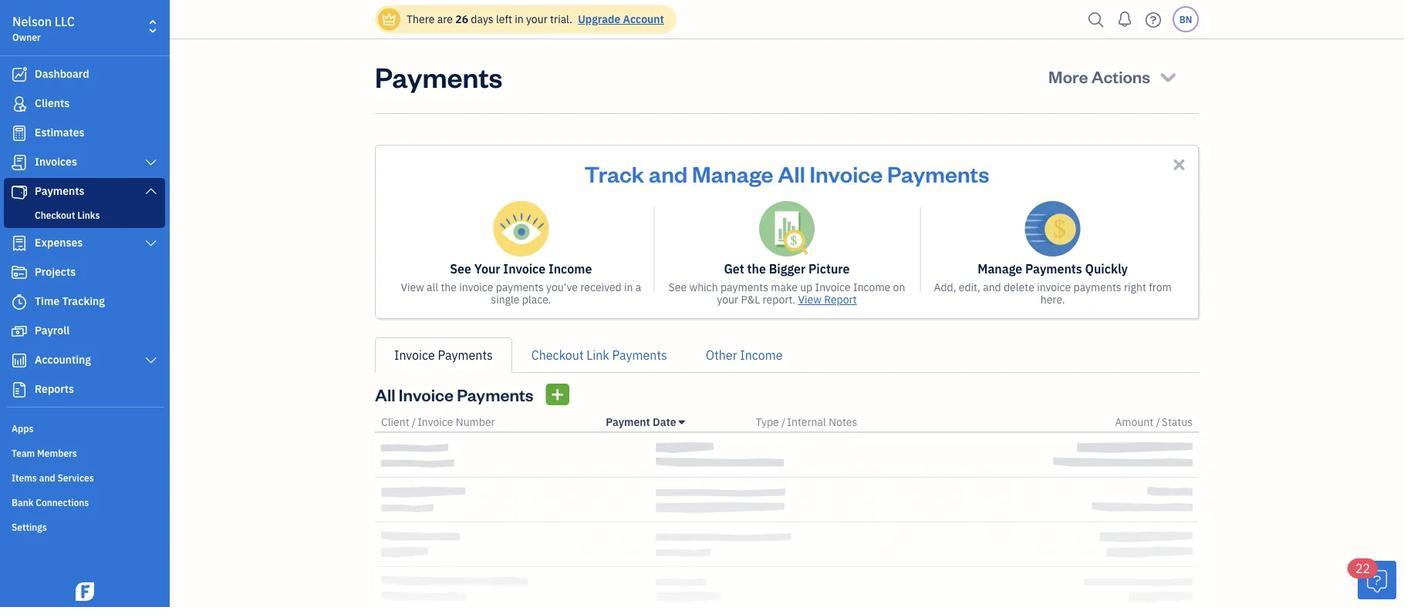 Task type: locate. For each thing, give the bounding box(es) containing it.
1 vertical spatial manage
[[978, 261, 1022, 277]]

invoice down your
[[459, 280, 493, 295]]

22 button
[[1348, 559, 1396, 600]]

1 horizontal spatial income
[[740, 348, 783, 364]]

owner
[[12, 31, 41, 43]]

see left which
[[669, 280, 687, 295]]

0 vertical spatial checkout
[[35, 209, 75, 221]]

0 horizontal spatial all
[[375, 384, 395, 406]]

reports
[[35, 382, 74, 397]]

chevron large down image for expenses
[[144, 238, 158, 250]]

income inside see which payments make up invoice income on your p&l report.
[[853, 280, 890, 295]]

status
[[1162, 415, 1193, 430]]

checkout up expenses at top
[[35, 209, 75, 221]]

members
[[37, 447, 77, 460]]

0 horizontal spatial see
[[450, 261, 471, 277]]

your
[[526, 12, 548, 26], [717, 293, 738, 307]]

accounting
[[35, 353, 91, 367]]

and right items at bottom
[[39, 472, 55, 484]]

links
[[77, 209, 100, 221]]

payments down the quickly
[[1074, 280, 1121, 295]]

chevron large down image down checkout links link
[[144, 238, 158, 250]]

income right other
[[740, 348, 783, 364]]

see inside see which payments make up invoice income on your p&l report.
[[669, 280, 687, 295]]

1 vertical spatial the
[[441, 280, 457, 295]]

income up you've
[[548, 261, 592, 277]]

llc
[[55, 14, 75, 30]]

actions
[[1091, 65, 1150, 87]]

your
[[474, 261, 500, 277]]

payments inside manage payments quickly add, edit, and delete invoice payments right from here.
[[1074, 280, 1121, 295]]

1 horizontal spatial your
[[717, 293, 738, 307]]

time tracking
[[35, 294, 105, 309]]

you've
[[546, 280, 578, 295]]

money image
[[10, 324, 29, 339]]

and
[[649, 159, 688, 188], [983, 280, 1001, 295], [39, 472, 55, 484]]

chevron large down image inside the expenses link
[[144, 238, 158, 250]]

time
[[35, 294, 60, 309]]

1 horizontal spatial manage
[[978, 261, 1022, 277]]

connections
[[36, 497, 89, 509]]

track
[[584, 159, 644, 188]]

2 horizontal spatial /
[[1156, 415, 1160, 430]]

expenses
[[35, 236, 83, 250]]

0 horizontal spatial your
[[526, 12, 548, 26]]

the right get
[[747, 261, 766, 277]]

0 horizontal spatial payments
[[496, 280, 544, 295]]

dashboard image
[[10, 67, 29, 83]]

close image
[[1170, 156, 1188, 174]]

upgrade
[[578, 12, 620, 26]]

see for your
[[450, 261, 471, 277]]

see
[[450, 261, 471, 277], [669, 280, 687, 295]]

0 horizontal spatial income
[[548, 261, 592, 277]]

main element
[[0, 0, 208, 608]]

projects
[[35, 265, 76, 279]]

chevron large down image inside accounting link
[[144, 355, 158, 367]]

delete
[[1004, 280, 1034, 295]]

income left on
[[853, 280, 890, 295]]

26
[[455, 12, 468, 26]]

income
[[548, 261, 592, 277], [853, 280, 890, 295], [740, 348, 783, 364]]

1 vertical spatial checkout
[[531, 348, 584, 364]]

chevron large down image up checkout links link
[[144, 185, 158, 197]]

1 / from the left
[[412, 415, 416, 430]]

2 / from the left
[[781, 415, 786, 430]]

bigger
[[769, 261, 806, 277]]

payment image
[[10, 184, 29, 200]]

1 horizontal spatial and
[[649, 159, 688, 188]]

invoice inside see your invoice income view all the invoice payments you've received in a single place.
[[459, 280, 493, 295]]

invoice
[[810, 159, 883, 188], [503, 261, 546, 277], [815, 280, 851, 295], [394, 348, 435, 364], [399, 384, 454, 406], [418, 415, 453, 430]]

checkout links
[[35, 209, 100, 221]]

1 horizontal spatial view
[[798, 293, 822, 307]]

type
[[756, 415, 779, 430]]

invoices link
[[4, 149, 165, 177]]

0 vertical spatial see
[[450, 261, 471, 277]]

which
[[689, 280, 718, 295]]

1 horizontal spatial invoice
[[1037, 280, 1071, 295]]

resource center badge image
[[1358, 562, 1396, 600]]

invoice for your
[[459, 280, 493, 295]]

checkout up add a new payment image
[[531, 348, 584, 364]]

the
[[747, 261, 766, 277], [441, 280, 457, 295]]

see for which
[[669, 280, 687, 295]]

3 chevron large down image from the top
[[144, 238, 158, 250]]

3 / from the left
[[1156, 415, 1160, 430]]

right
[[1124, 280, 1146, 295]]

chevron large down image down estimates link
[[144, 157, 158, 169]]

/ right type button at the right bottom of page
[[781, 415, 786, 430]]

1 invoice from the left
[[459, 280, 493, 295]]

payments down your
[[496, 280, 544, 295]]

1 horizontal spatial all
[[778, 159, 805, 188]]

manage payments quickly add, edit, and delete invoice payments right from here.
[[934, 261, 1172, 307]]

report.
[[763, 293, 795, 307]]

2 chevron large down image from the top
[[144, 185, 158, 197]]

0 horizontal spatial invoice
[[459, 280, 493, 295]]

4 chevron large down image from the top
[[144, 355, 158, 367]]

payments for income
[[496, 280, 544, 295]]

payments down get
[[720, 280, 768, 295]]

1 vertical spatial in
[[624, 280, 633, 295]]

bank connections
[[12, 497, 89, 509]]

1 chevron large down image from the top
[[144, 157, 158, 169]]

0 horizontal spatial view
[[401, 280, 424, 295]]

add,
[[934, 280, 956, 295]]

the right all
[[441, 280, 457, 295]]

1 horizontal spatial payments
[[720, 280, 768, 295]]

2 vertical spatial and
[[39, 472, 55, 484]]

1 vertical spatial your
[[717, 293, 738, 307]]

your left trial.
[[526, 12, 548, 26]]

team members link
[[4, 441, 165, 464]]

payments inside see your invoice income view all the invoice payments you've received in a single place.
[[496, 280, 544, 295]]

1 payments from the left
[[496, 280, 544, 295]]

more actions button
[[1035, 58, 1193, 95]]

and inside main element
[[39, 472, 55, 484]]

caretdown image
[[679, 417, 685, 429]]

0 vertical spatial manage
[[692, 159, 773, 188]]

1 vertical spatial all
[[375, 384, 395, 406]]

checkout for checkout link payments
[[531, 348, 584, 364]]

see inside see your invoice income view all the invoice payments you've received in a single place.
[[450, 261, 471, 277]]

2 horizontal spatial income
[[853, 280, 890, 295]]

1 vertical spatial income
[[853, 280, 890, 295]]

chevron large down image inside payments link
[[144, 185, 158, 197]]

0 horizontal spatial /
[[412, 415, 416, 430]]

make
[[771, 280, 798, 295]]

checkout inside main element
[[35, 209, 75, 221]]

1 vertical spatial see
[[669, 280, 687, 295]]

clients link
[[4, 90, 165, 118]]

0 horizontal spatial checkout
[[35, 209, 75, 221]]

a
[[635, 280, 641, 295]]

chevron large down image down payroll link
[[144, 355, 158, 367]]

clients
[[35, 96, 70, 110]]

and inside manage payments quickly add, edit, and delete invoice payments right from here.
[[983, 280, 1001, 295]]

2 payments from the left
[[720, 280, 768, 295]]

income inside see your invoice income view all the invoice payments you've received in a single place.
[[548, 261, 592, 277]]

3 payments from the left
[[1074, 280, 1121, 295]]

0 vertical spatial your
[[526, 12, 548, 26]]

0 vertical spatial income
[[548, 261, 592, 277]]

date
[[653, 415, 676, 430]]

payments link
[[4, 178, 165, 206]]

chevrondown image
[[1157, 66, 1179, 87]]

0 vertical spatial and
[[649, 159, 688, 188]]

invoice inside see your invoice income view all the invoice payments you've received in a single place.
[[503, 261, 546, 277]]

1 horizontal spatial see
[[669, 280, 687, 295]]

in left 'a'
[[624, 280, 633, 295]]

get
[[724, 261, 744, 277]]

nelson llc owner
[[12, 14, 75, 43]]

invoice right delete
[[1037, 280, 1071, 295]]

view left all
[[401, 280, 424, 295]]

0 horizontal spatial the
[[441, 280, 457, 295]]

1 horizontal spatial /
[[781, 415, 786, 430]]

and right track
[[649, 159, 688, 188]]

/ right client
[[412, 415, 416, 430]]

your left p&l
[[717, 293, 738, 307]]

add a new payment image
[[550, 386, 565, 404]]

account
[[623, 12, 664, 26]]

payments
[[375, 58, 503, 95], [887, 159, 989, 188], [35, 184, 84, 198], [1025, 261, 1082, 277], [438, 348, 493, 364], [612, 348, 667, 364], [457, 384, 533, 406]]

/ left status
[[1156, 415, 1160, 430]]

see left your
[[450, 261, 471, 277]]

checkout
[[35, 209, 75, 221], [531, 348, 584, 364]]

timer image
[[10, 295, 29, 310]]

upgrade account link
[[575, 12, 664, 26]]

report image
[[10, 383, 29, 398]]

bn button
[[1173, 6, 1199, 32]]

2 invoice from the left
[[1037, 280, 1071, 295]]

0 horizontal spatial and
[[39, 472, 55, 484]]

internal
[[787, 415, 826, 430]]

payments inside manage payments quickly add, edit, and delete invoice payments right from here.
[[1025, 261, 1082, 277]]

view right the make
[[798, 293, 822, 307]]

0 vertical spatial all
[[778, 159, 805, 188]]

2 horizontal spatial and
[[983, 280, 1001, 295]]

1 horizontal spatial checkout
[[531, 348, 584, 364]]

manage
[[692, 159, 773, 188], [978, 261, 1022, 277]]

invoice payments
[[394, 348, 493, 364]]

on
[[893, 280, 905, 295]]

invoice image
[[10, 155, 29, 170]]

in
[[515, 12, 524, 26], [624, 280, 633, 295]]

1 horizontal spatial in
[[624, 280, 633, 295]]

all up client
[[375, 384, 395, 406]]

in right 'left'
[[515, 12, 524, 26]]

checkout for checkout links
[[35, 209, 75, 221]]

estimates
[[35, 125, 85, 140]]

0 vertical spatial in
[[515, 12, 524, 26]]

0 vertical spatial the
[[747, 261, 766, 277]]

client image
[[10, 96, 29, 112]]

and right edit,
[[983, 280, 1001, 295]]

1 vertical spatial and
[[983, 280, 1001, 295]]

settings
[[12, 521, 47, 534]]

crown image
[[381, 11, 397, 27]]

all up get the bigger picture
[[778, 159, 805, 188]]

view report
[[798, 293, 857, 307]]

invoice inside manage payments quickly add, edit, and delete invoice payments right from here.
[[1037, 280, 1071, 295]]

days
[[471, 12, 493, 26]]

chevron large down image
[[144, 157, 158, 169], [144, 185, 158, 197], [144, 238, 158, 250], [144, 355, 158, 367]]

2 horizontal spatial payments
[[1074, 280, 1121, 295]]

in inside see your invoice income view all the invoice payments you've received in a single place.
[[624, 280, 633, 295]]

bank
[[12, 497, 34, 509]]



Task type: describe. For each thing, give the bounding box(es) containing it.
search image
[[1084, 8, 1109, 31]]

go to help image
[[1141, 8, 1166, 31]]

2 vertical spatial income
[[740, 348, 783, 364]]

projects link
[[4, 259, 165, 287]]

invoice inside invoice payments link
[[394, 348, 435, 364]]

invoice inside see which payments make up invoice income on your p&l report.
[[815, 280, 851, 295]]

team members
[[12, 447, 77, 460]]

manage payments quickly image
[[1025, 201, 1081, 257]]

items and services
[[12, 472, 94, 484]]

/ for internal
[[781, 415, 786, 430]]

client
[[381, 415, 409, 430]]

are
[[437, 12, 453, 26]]

estimate image
[[10, 126, 29, 141]]

checkout link payments link
[[512, 338, 686, 373]]

invoice for payments
[[1037, 280, 1071, 295]]

22
[[1355, 561, 1370, 577]]

notifications image
[[1112, 4, 1137, 35]]

amount
[[1115, 415, 1153, 430]]

the inside see your invoice income view all the invoice payments you've received in a single place.
[[441, 280, 457, 295]]

bank connections link
[[4, 491, 165, 514]]

there
[[407, 12, 435, 26]]

other income
[[706, 348, 783, 364]]

checkout links link
[[7, 206, 162, 224]]

items and services link
[[4, 466, 165, 489]]

p&l
[[741, 293, 760, 307]]

expenses link
[[4, 230, 165, 258]]

trial.
[[550, 12, 572, 26]]

single
[[491, 293, 520, 307]]

chart image
[[10, 353, 29, 369]]

client / invoice number
[[381, 415, 495, 430]]

invoices
[[35, 155, 77, 169]]

dashboard
[[35, 67, 89, 81]]

project image
[[10, 265, 29, 281]]

items
[[12, 472, 37, 484]]

/ for invoice
[[412, 415, 416, 430]]

view inside see your invoice income view all the invoice payments you've received in a single place.
[[401, 280, 424, 295]]

place.
[[522, 293, 551, 307]]

payment date button
[[606, 415, 685, 430]]

services
[[57, 472, 94, 484]]

accounting link
[[4, 347, 165, 375]]

number
[[456, 415, 495, 430]]

freshbooks image
[[73, 583, 97, 602]]

track and manage all invoice payments
[[584, 159, 989, 188]]

checkout link payments
[[531, 348, 667, 364]]

payroll link
[[4, 318, 165, 346]]

chevron large down image for accounting
[[144, 355, 158, 367]]

picture
[[809, 261, 850, 277]]

settings link
[[4, 515, 165, 538]]

manage inside manage payments quickly add, edit, and delete invoice payments right from here.
[[978, 261, 1022, 277]]

0 horizontal spatial manage
[[692, 159, 773, 188]]

payments for add,
[[1074, 280, 1121, 295]]

time tracking link
[[4, 289, 165, 316]]

payment
[[606, 415, 650, 430]]

there are 26 days left in your trial. upgrade account
[[407, 12, 664, 26]]

estimates link
[[4, 120, 165, 147]]

reports link
[[4, 376, 165, 404]]

received
[[580, 280, 622, 295]]

amount button
[[1115, 415, 1153, 430]]

here.
[[1040, 293, 1065, 307]]

and for manage
[[649, 159, 688, 188]]

see your invoice income view all the invoice payments you've received in a single place.
[[401, 261, 641, 307]]

and for services
[[39, 472, 55, 484]]

see which payments make up invoice income on your p&l report.
[[669, 280, 905, 307]]

other income link
[[686, 338, 802, 373]]

type button
[[756, 415, 779, 430]]

nelson
[[12, 14, 52, 30]]

payroll
[[35, 324, 70, 338]]

get the bigger picture image
[[759, 201, 815, 257]]

more
[[1048, 65, 1088, 87]]

all
[[427, 280, 438, 295]]

link
[[587, 348, 609, 364]]

from
[[1149, 280, 1172, 295]]

all invoice payments
[[375, 384, 533, 406]]

payment date
[[606, 415, 676, 430]]

other
[[706, 348, 737, 364]]

left
[[496, 12, 512, 26]]

chevron large down image for invoices
[[144, 157, 158, 169]]

notes
[[829, 415, 857, 430]]

payments inside main element
[[35, 184, 84, 198]]

your inside see which payments make up invoice income on your p&l report.
[[717, 293, 738, 307]]

expense image
[[10, 236, 29, 251]]

invoice payments link
[[375, 338, 512, 373]]

0 horizontal spatial in
[[515, 12, 524, 26]]

chevron large down image for payments
[[144, 185, 158, 197]]

/ for status
[[1156, 415, 1160, 430]]

payments inside see which payments make up invoice income on your p&l report.
[[720, 280, 768, 295]]

team
[[12, 447, 35, 460]]

1 horizontal spatial the
[[747, 261, 766, 277]]

see your invoice income image
[[493, 201, 549, 257]]

dashboard link
[[4, 61, 165, 89]]

apps
[[12, 423, 34, 435]]

more actions
[[1048, 65, 1150, 87]]

bn
[[1179, 13, 1192, 25]]



Task type: vqa. For each thing, say whether or not it's contained in the screenshot.
Edit,
yes



